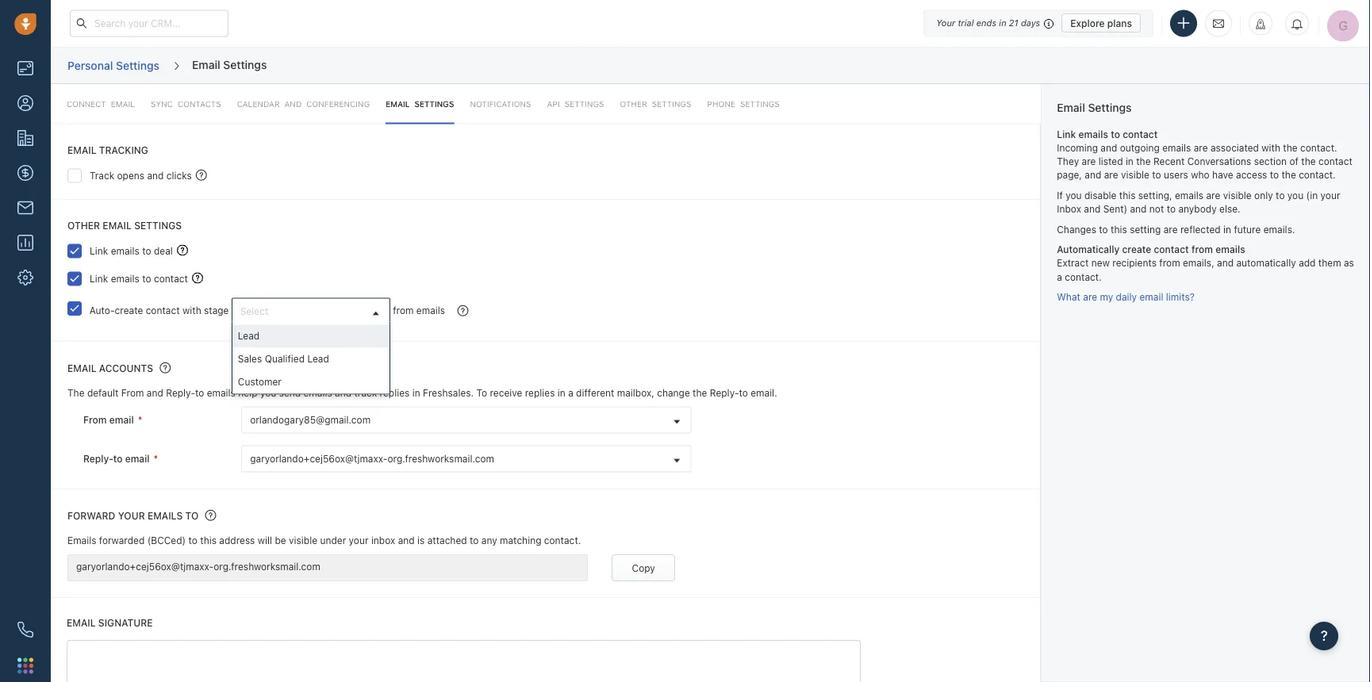 Task type: locate. For each thing, give the bounding box(es) containing it.
question circled image right the forward your emails to
[[205, 509, 216, 522]]

automatically
[[1237, 258, 1297, 269]]

future
[[1235, 224, 1262, 235]]

visible right the be
[[289, 535, 318, 547]]

tab list
[[51, 84, 1041, 124]]

email settings
[[192, 58, 267, 71], [386, 99, 454, 108], [1057, 101, 1132, 114]]

(in
[[1307, 190, 1318, 201]]

the default from and reply-to emails help you send emails and track replies in freshsales. to receive replies in a different mailbox, change the reply-to email.
[[67, 388, 778, 399]]

1 vertical spatial garyorlando+cej56ox@tjmaxx-org.freshworksmail.com
[[76, 561, 321, 572]]

a left different
[[568, 388, 574, 399]]

email tracking
[[67, 144, 148, 155]]

settings
[[223, 58, 267, 71], [116, 59, 160, 72], [415, 99, 454, 108], [565, 99, 604, 108], [1089, 101, 1132, 114]]

with inside tab panel
[[183, 305, 201, 316]]

org.freshworksmail.com
[[388, 454, 495, 465], [214, 561, 321, 572]]

copy
[[632, 563, 656, 574]]

mailbox,
[[617, 388, 655, 399]]

and up 'listed'
[[1101, 142, 1118, 153]]

to down sent)
[[1100, 224, 1109, 235]]

receive
[[490, 388, 523, 399]]

tab panel
[[51, 84, 1041, 683]]

your trial ends in 21 days
[[937, 18, 1041, 28]]

other settings
[[620, 99, 692, 108]]

reply- left help
[[166, 388, 195, 399]]

0 vertical spatial this
[[1120, 190, 1136, 201]]

the
[[67, 388, 85, 399]]

1 horizontal spatial email settings
[[386, 99, 454, 108]]

2 vertical spatial link
[[90, 273, 108, 284]]

garyorlando+cej56ox@tjmaxx-org.freshworksmail.com down track
[[250, 454, 495, 465]]

0 horizontal spatial replies
[[380, 388, 410, 399]]

changes
[[1057, 224, 1097, 235]]

and
[[285, 99, 302, 108], [1101, 142, 1118, 153], [1085, 169, 1102, 181], [147, 170, 164, 181], [1084, 203, 1101, 215], [1131, 203, 1147, 215], [1218, 258, 1234, 269], [147, 388, 163, 399], [335, 388, 352, 399], [398, 535, 415, 547]]

they
[[1057, 156, 1080, 167]]

setting
[[1130, 224, 1161, 235]]

calendar and conferencing link
[[237, 84, 370, 124]]

link down other email settings
[[90, 245, 108, 257]]

visible down outgoing
[[1121, 169, 1150, 181]]

contact up outgoing
[[1123, 129, 1158, 140]]

0 horizontal spatial you
[[260, 388, 276, 399]]

to up 'listed'
[[1111, 129, 1121, 140]]

to
[[1111, 129, 1121, 140], [1153, 169, 1162, 181], [1271, 169, 1280, 181], [1276, 190, 1285, 201], [1167, 203, 1176, 215], [1100, 224, 1109, 235], [142, 245, 151, 257], [142, 273, 151, 284], [195, 388, 204, 399], [739, 388, 748, 399], [113, 453, 123, 464], [185, 511, 199, 522], [189, 535, 198, 547], [470, 535, 479, 547]]

settings for phone settings
[[740, 99, 780, 108]]

1 horizontal spatial your
[[349, 535, 369, 547]]

settings
[[652, 99, 692, 108], [740, 99, 780, 108], [134, 220, 182, 231]]

auto-create contact with stage
[[89, 305, 229, 316]]

2 replies from the left
[[525, 388, 555, 399]]

1 horizontal spatial other
[[620, 99, 647, 108]]

settings up calendar
[[223, 58, 267, 71]]

have
[[1213, 169, 1234, 181]]

other right api settings
[[620, 99, 647, 108]]

email up 'contacts' on the top left of page
[[192, 58, 220, 71]]

list box
[[232, 325, 390, 394]]

orlandogary85@gmail.com link
[[242, 408, 691, 433]]

0 vertical spatial with
[[1262, 142, 1281, 153]]

emails
[[67, 535, 96, 547]]

under
[[320, 535, 346, 547]]

2 horizontal spatial visible
[[1224, 190, 1252, 201]]

0 vertical spatial garyorlando+cej56ox@tjmaxx-
[[250, 454, 388, 465]]

settings up deal
[[134, 220, 182, 231]]

0 vertical spatial garyorlando+cej56ox@tjmaxx-org.freshworksmail.com
[[250, 454, 495, 465]]

question circled image right accounts
[[160, 362, 171, 375]]

your left inbox
[[349, 535, 369, 547]]

org.freshworksmail.com down will
[[214, 561, 321, 572]]

matching
[[500, 535, 542, 547]]

replies right receive
[[525, 388, 555, 399]]

email left signature
[[67, 618, 96, 629]]

0 horizontal spatial with
[[183, 305, 201, 316]]

settings right api
[[565, 99, 604, 108]]

link emails to contact incoming and outgoing emails are associated with the contact. they are listed in the recent conversations section of the contact page, and are visible to users who have access to the contact.
[[1057, 129, 1353, 181]]

0 horizontal spatial from
[[393, 305, 414, 316]]

email inside the connect email link
[[111, 99, 135, 108]]

this up sent)
[[1120, 190, 1136, 201]]

garyorlando+cej56ox@tjmaxx- down the (bcced)
[[76, 561, 214, 572]]

1 vertical spatial link
[[90, 245, 108, 257]]

0 vertical spatial from
[[1192, 244, 1214, 255]]

create inside automatically create contact from emails extract new recipients from emails, and automatically add them as a contact.
[[1123, 244, 1152, 255]]

2 vertical spatial this
[[200, 535, 217, 547]]

and inside automatically create contact from emails extract new recipients from emails, and automatically add them as a contact.
[[1218, 258, 1234, 269]]

from inside tab panel
[[393, 305, 414, 316]]

0 horizontal spatial other
[[67, 220, 100, 231]]

this down sent)
[[1111, 224, 1128, 235]]

the right the change
[[693, 388, 708, 399]]

other inside "other settings" link
[[620, 99, 647, 108]]

forwarded
[[99, 535, 145, 547]]

2 horizontal spatial your
[[1321, 190, 1341, 201]]

in
[[1000, 18, 1007, 28], [1126, 156, 1134, 167], [1224, 224, 1232, 235], [412, 388, 420, 399], [558, 388, 566, 399]]

automatically
[[1057, 244, 1120, 255]]

to right the (bcced)
[[189, 535, 198, 547]]

your right (in
[[1321, 190, 1341, 201]]

visible up 'else.'
[[1224, 190, 1252, 201]]

Search your CRM... text field
[[70, 10, 229, 37]]

question circled image right clicks
[[196, 168, 207, 181]]

your up forwarded
[[118, 511, 145, 522]]

link for link emails to deal
[[90, 245, 108, 257]]

0 vertical spatial lead
[[238, 331, 260, 342]]

different
[[576, 388, 615, 399]]

0 vertical spatial question circled image
[[196, 168, 207, 181]]

link up incoming
[[1057, 129, 1077, 140]]

replies right track
[[380, 388, 410, 399]]

to right the only
[[1276, 190, 1285, 201]]

the
[[1284, 142, 1298, 153], [1137, 156, 1151, 167], [1302, 156, 1316, 167], [1282, 169, 1297, 181], [693, 388, 708, 399]]

settings up outgoing
[[1089, 101, 1132, 114]]

question circled image
[[196, 168, 207, 181], [160, 362, 171, 375]]

0 horizontal spatial a
[[568, 388, 574, 399]]

0 vertical spatial create
[[1123, 244, 1152, 255]]

email up track
[[67, 144, 97, 155]]

1 vertical spatial garyorlando+cej56ox@tjmaxx-
[[76, 561, 214, 572]]

track
[[90, 170, 114, 181]]

forward your emails to
[[67, 511, 199, 522]]

email up the
[[67, 363, 97, 374]]

0 vertical spatial from
[[121, 388, 144, 399]]

daily
[[1116, 292, 1138, 303]]

0 vertical spatial a
[[1057, 271, 1063, 282]]

link for link emails to contact
[[90, 273, 108, 284]]

1 vertical spatial visible
[[1224, 190, 1252, 201]]

1 horizontal spatial question circled image
[[196, 168, 207, 181]]

email for connect email
[[111, 99, 135, 108]]

you inside tab panel
[[260, 388, 276, 399]]

2 vertical spatial from
[[393, 305, 414, 316]]

you right "if"
[[1066, 190, 1082, 201]]

0 horizontal spatial from
[[83, 414, 107, 426]]

settings left notifications
[[415, 99, 454, 108]]

email inside tab list
[[386, 99, 410, 108]]

other settings link
[[620, 84, 692, 124]]

inbox
[[371, 535, 396, 547]]

0 vertical spatial your
[[1321, 190, 1341, 201]]

setting,
[[1139, 190, 1173, 201]]

1 horizontal spatial reply-
[[166, 388, 195, 399]]

0 vertical spatial question circled image
[[458, 304, 469, 317]]

what are my daily email limits?
[[1057, 292, 1195, 303]]

reply- down from email
[[83, 453, 113, 464]]

link inside link emails to contact incoming and outgoing emails are associated with the contact. they are listed in the recent conversations section of the contact page, and are visible to users who have access to the contact.
[[1057, 129, 1077, 140]]

0 horizontal spatial lead
[[238, 331, 260, 342]]

api settings
[[547, 99, 604, 108]]

create inside tab panel
[[115, 305, 143, 316]]

visible inside if you disable this setting, emails are visible only to you (in your inbox and sent) and not to anybody else.
[[1224, 190, 1252, 201]]

0 horizontal spatial create
[[115, 305, 143, 316]]

0 vertical spatial other
[[620, 99, 647, 108]]

1 vertical spatial this
[[1111, 224, 1128, 235]]

question circled image right the from emails
[[458, 304, 469, 317]]

email down default
[[109, 414, 134, 426]]

with left stage
[[183, 305, 201, 316]]

who
[[1192, 169, 1210, 181]]

associated
[[1211, 142, 1260, 153]]

deal
[[154, 245, 173, 257]]

email up incoming
[[1057, 101, 1086, 114]]

2 vertical spatial visible
[[289, 535, 318, 547]]

create
[[1123, 244, 1152, 255], [115, 305, 143, 316]]

lead inside option
[[308, 354, 329, 365]]

1 vertical spatial create
[[115, 305, 143, 316]]

email settings link
[[386, 84, 454, 124]]

1 vertical spatial lead
[[308, 354, 329, 365]]

from down default
[[83, 414, 107, 426]]

you right help
[[260, 388, 276, 399]]

create down link emails to contact
[[115, 305, 143, 316]]

in left different
[[558, 388, 566, 399]]

1 horizontal spatial with
[[1262, 142, 1281, 153]]

are
[[1194, 142, 1209, 153], [1082, 156, 1096, 167], [1105, 169, 1119, 181], [1207, 190, 1221, 201], [1164, 224, 1178, 235], [1084, 292, 1098, 303]]

a down extract
[[1057, 271, 1063, 282]]

what
[[1057, 292, 1081, 303]]

1 horizontal spatial org.freshworksmail.com
[[388, 454, 495, 465]]

settings right "phone"
[[740, 99, 780, 108]]

1 horizontal spatial create
[[1123, 244, 1152, 255]]

a
[[1057, 271, 1063, 282], [568, 388, 574, 399]]

reply-to email
[[83, 453, 150, 464]]

email up link emails to deal
[[103, 220, 132, 231]]

tab panel containing email tracking
[[51, 84, 1041, 683]]

0 horizontal spatial email settings
[[192, 58, 267, 71]]

0 vertical spatial link
[[1057, 129, 1077, 140]]

org.freshworksmail.com down orlandogary85@gmail.com link
[[388, 454, 495, 465]]

contact left click to learn how to link emails to contacts icon
[[154, 273, 188, 284]]

emails inside if you disable this setting, emails are visible only to you (in your inbox and sent) and not to anybody else.
[[1175, 190, 1204, 201]]

1 horizontal spatial from
[[1160, 258, 1181, 269]]

reply- left email.
[[710, 388, 739, 399]]

0 horizontal spatial visible
[[289, 535, 318, 547]]

link up auto-
[[90, 273, 108, 284]]

lead down lead option
[[308, 354, 329, 365]]

create up recipients
[[1123, 244, 1152, 255]]

2 horizontal spatial settings
[[740, 99, 780, 108]]

1 vertical spatial with
[[183, 305, 201, 316]]

email right conferencing
[[386, 99, 410, 108]]

sales
[[238, 354, 262, 365]]

phone image
[[17, 622, 33, 638]]

api settings link
[[547, 84, 604, 124]]

2 horizontal spatial from
[[1192, 244, 1214, 255]]

section
[[1255, 156, 1288, 167]]

question circled image
[[458, 304, 469, 317], [205, 509, 216, 522]]

of
[[1290, 156, 1299, 167]]

limits?
[[1167, 292, 1195, 303]]

to up the (bcced)
[[185, 511, 199, 522]]

in down outgoing
[[1126, 156, 1134, 167]]

1 horizontal spatial settings
[[652, 99, 692, 108]]

email.
[[751, 388, 778, 399]]

reply-
[[166, 388, 195, 399], [710, 388, 739, 399], [83, 453, 113, 464]]

and up disable at the top
[[1085, 169, 1102, 181]]

you left (in
[[1288, 190, 1304, 201]]

0 vertical spatial visible
[[1121, 169, 1150, 181]]

other for other email settings
[[67, 220, 100, 231]]

0 horizontal spatial your
[[118, 511, 145, 522]]

what's new image
[[1256, 19, 1267, 30]]

1 vertical spatial other
[[67, 220, 100, 231]]

this inside if you disable this setting, emails are visible only to you (in your inbox and sent) and not to anybody else.
[[1120, 190, 1136, 201]]

1 horizontal spatial visible
[[1121, 169, 1150, 181]]

settings left "phone"
[[652, 99, 692, 108]]

1 vertical spatial question circled image
[[160, 362, 171, 375]]

garyorlando+cej56ox@tjmaxx-org.freshworksmail.com down the (bcced)
[[76, 561, 321, 572]]

garyorlando+cej56ox@tjmaxx-
[[250, 454, 388, 465], [76, 561, 214, 572]]

1 horizontal spatial a
[[1057, 271, 1063, 282]]

1 vertical spatial org.freshworksmail.com
[[214, 561, 321, 572]]

are left my
[[1084, 292, 1098, 303]]

are up conversations on the right top of page
[[1194, 142, 1209, 153]]

0 horizontal spatial reply-
[[83, 453, 113, 464]]

with up the section
[[1262, 142, 1281, 153]]

link
[[1057, 129, 1077, 140], [90, 245, 108, 257], [90, 273, 108, 284]]

1 vertical spatial from
[[1160, 258, 1181, 269]]

and right emails,
[[1218, 258, 1234, 269]]

else.
[[1220, 203, 1241, 215]]

other down track
[[67, 220, 100, 231]]

1 vertical spatial a
[[568, 388, 574, 399]]

1 horizontal spatial question circled image
[[458, 304, 469, 317]]

emails forwarded (bcced) to this address will be visible under your inbox and is attached to any matching contact.
[[67, 535, 581, 547]]

automatically create contact from emails extract new recipients from emails, and automatically add them as a contact.
[[1057, 244, 1355, 282]]

any
[[482, 535, 497, 547]]

you
[[1066, 190, 1082, 201], [1288, 190, 1304, 201], [260, 388, 276, 399]]

from down accounts
[[121, 388, 144, 399]]

settings for personal settings link
[[116, 59, 160, 72]]

track opens and clicks
[[90, 170, 192, 181]]

email accounts
[[67, 363, 153, 374]]

visible inside link emails to contact incoming and outgoing emails are associated with the contact. they are listed in the recent conversations section of the contact page, and are visible to users who have access to the contact.
[[1121, 169, 1150, 181]]

freshsales.
[[423, 388, 474, 399]]

settings down search your crm... text field
[[116, 59, 160, 72]]

the right of
[[1302, 156, 1316, 167]]

conversations
[[1188, 156, 1252, 167]]

and right calendar
[[285, 99, 302, 108]]

this left address
[[200, 535, 217, 547]]

2 horizontal spatial reply-
[[710, 388, 739, 399]]

contact inside automatically create contact from emails extract new recipients from emails, and automatically add them as a contact.
[[1154, 244, 1190, 255]]

freshworks switcher image
[[17, 658, 33, 674]]

and left clicks
[[147, 170, 164, 181]]

are up anybody
[[1207, 190, 1221, 201]]

garyorlando+cej56ox@tjmaxx- down orlandogary85@gmail.com at bottom left
[[250, 454, 388, 465]]

link emails to deal
[[90, 245, 173, 257]]

email right connect
[[111, 99, 135, 108]]

1 horizontal spatial replies
[[525, 388, 555, 399]]

0 horizontal spatial question circled image
[[205, 509, 216, 522]]

1 horizontal spatial lead
[[308, 354, 329, 365]]

this
[[1120, 190, 1136, 201], [1111, 224, 1128, 235], [200, 535, 217, 547]]



Task type: vqa. For each thing, say whether or not it's contained in the screenshot.
'Phone'
yes



Task type: describe. For each thing, give the bounding box(es) containing it.
email for from email
[[109, 414, 134, 426]]

to left email.
[[739, 388, 748, 399]]

notifications link
[[470, 84, 531, 124]]

click to learn how to link emails to contacts image
[[192, 273, 203, 284]]

inbox
[[1057, 203, 1082, 215]]

to left deal
[[142, 245, 151, 257]]

to left help
[[195, 388, 204, 399]]

1 horizontal spatial garyorlando+cej56ox@tjmaxx-
[[250, 454, 388, 465]]

link emails to contact
[[90, 273, 188, 284]]

sync contacts link
[[151, 84, 221, 124]]

phone element
[[10, 614, 41, 646]]

are down not
[[1164, 224, 1178, 235]]

explore plans link
[[1062, 13, 1141, 33]]

connect
[[67, 99, 106, 108]]

connect email
[[67, 99, 135, 108]]

1 horizontal spatial from
[[121, 388, 144, 399]]

forward
[[67, 511, 115, 522]]

with inside link emails to contact incoming and outgoing emails are associated with the contact. they are listed in the recent conversations section of the contact page, and are visible to users who have access to the contact.
[[1262, 142, 1281, 153]]

settings for email settings link
[[415, 99, 454, 108]]

this inside tab panel
[[200, 535, 217, 547]]

to
[[477, 388, 487, 399]]

ends
[[977, 18, 997, 28]]

email for other email settings
[[103, 220, 132, 231]]

your
[[937, 18, 956, 28]]

recent
[[1154, 156, 1185, 167]]

1 horizontal spatial you
[[1066, 190, 1082, 201]]

default
[[87, 388, 119, 399]]

outgoing
[[1121, 142, 1160, 153]]

the down of
[[1282, 169, 1297, 181]]

other email settings
[[67, 220, 182, 231]]

calendar
[[237, 99, 280, 108]]

(bcced)
[[147, 535, 186, 547]]

email signature
[[67, 618, 153, 629]]

in left the freshsales.
[[412, 388, 420, 399]]

incoming
[[1057, 142, 1099, 153]]

sync contacts
[[151, 99, 221, 108]]

settings for the api settings link
[[565, 99, 604, 108]]

clicks
[[167, 170, 192, 181]]

contact. inside automatically create contact from emails extract new recipients from emails, and automatically add them as a contact.
[[1065, 271, 1102, 282]]

my
[[1101, 292, 1114, 303]]

1 replies from the left
[[380, 388, 410, 399]]

and left not
[[1131, 203, 1147, 215]]

stage
[[204, 305, 229, 316]]

in inside link emails to contact incoming and outgoing emails are associated with the contact. they are listed in the recent conversations section of the contact page, and are visible to users who have access to the contact.
[[1126, 156, 1134, 167]]

change
[[657, 388, 690, 399]]

emails.
[[1264, 224, 1296, 235]]

trial
[[958, 18, 974, 28]]

to down recent
[[1153, 169, 1162, 181]]

the down outgoing
[[1137, 156, 1151, 167]]

a inside automatically create contact from emails extract new recipients from emails, and automatically add them as a contact.
[[1057, 271, 1063, 282]]

sent)
[[1104, 203, 1128, 215]]

1 vertical spatial your
[[118, 511, 145, 522]]

orlandogary85@gmail.com
[[250, 415, 371, 426]]

help
[[238, 388, 258, 399]]

access
[[1237, 169, 1268, 181]]

recipients
[[1113, 258, 1157, 269]]

address
[[219, 535, 255, 547]]

contact down link emails to contact
[[146, 305, 180, 316]]

are down incoming
[[1082, 156, 1096, 167]]

click to learn how to link conversations to deals image
[[177, 245, 188, 256]]

contacts
[[178, 99, 221, 108]]

emails,
[[1183, 258, 1215, 269]]

days
[[1021, 18, 1041, 28]]

the inside tab panel
[[693, 388, 708, 399]]

users
[[1164, 169, 1189, 181]]

what are my daily email limits? link
[[1057, 292, 1195, 303]]

link for link emails to contact incoming and outgoing emails are associated with the contact. they are listed in the recent conversations section of the contact page, and are visible to users who have access to the contact.
[[1057, 129, 1077, 140]]

sales qualified lead
[[238, 354, 329, 365]]

phone settings link
[[708, 84, 780, 124]]

lead option
[[232, 325, 390, 348]]

in left future
[[1224, 224, 1232, 235]]

them
[[1319, 258, 1342, 269]]

attached
[[428, 535, 467, 547]]

and down accounts
[[147, 388, 163, 399]]

email right daily
[[1140, 292, 1164, 303]]

anybody
[[1179, 203, 1217, 215]]

and left is
[[398, 535, 415, 547]]

send
[[279, 388, 301, 399]]

conferencing
[[306, 99, 370, 108]]

to left any on the left bottom
[[470, 535, 479, 547]]

phone settings
[[708, 99, 780, 108]]

not
[[1150, 203, 1165, 215]]

extract
[[1057, 258, 1089, 269]]

create for automatically
[[1123, 244, 1152, 255]]

other for other settings
[[620, 99, 647, 108]]

qualified
[[265, 354, 305, 365]]

contact right of
[[1319, 156, 1353, 167]]

emails inside automatically create contact from emails extract new recipients from emails, and automatically add them as a contact.
[[1216, 244, 1246, 255]]

settings for other settings
[[652, 99, 692, 108]]

0 horizontal spatial question circled image
[[160, 362, 171, 375]]

from email
[[83, 414, 134, 426]]

add
[[1299, 258, 1316, 269]]

the up of
[[1284, 142, 1298, 153]]

signature
[[98, 618, 153, 629]]

select
[[240, 306, 269, 317]]

are down 'listed'
[[1105, 169, 1119, 181]]

tracking
[[99, 144, 148, 155]]

2 vertical spatial your
[[349, 535, 369, 547]]

2 horizontal spatial you
[[1288, 190, 1304, 201]]

a inside tab panel
[[568, 388, 574, 399]]

be
[[275, 535, 286, 547]]

1 vertical spatial question circled image
[[205, 509, 216, 522]]

garyorlando+cej56ox@tjmaxx-org.freshworksmail.com link
[[242, 447, 691, 472]]

notifications
[[470, 99, 531, 108]]

to down the section
[[1271, 169, 1280, 181]]

create for auto-
[[115, 305, 143, 316]]

personal settings link
[[67, 53, 160, 78]]

plans
[[1108, 17, 1133, 29]]

and left track
[[335, 388, 352, 399]]

visible inside tab panel
[[289, 535, 318, 547]]

to down from email
[[113, 453, 123, 464]]

send email image
[[1214, 17, 1225, 30]]

0 horizontal spatial garyorlando+cej56ox@tjmaxx-
[[76, 561, 214, 572]]

if
[[1057, 190, 1063, 201]]

page,
[[1057, 169, 1083, 181]]

0 vertical spatial org.freshworksmail.com
[[388, 454, 495, 465]]

accounts
[[99, 363, 153, 374]]

0 horizontal spatial settings
[[134, 220, 182, 231]]

your inside if you disable this setting, emails are visible only to you (in your inbox and sent) and not to anybody else.
[[1321, 190, 1341, 201]]

connect email link
[[67, 84, 135, 124]]

sales qualified lead option
[[232, 348, 390, 371]]

21
[[1009, 18, 1019, 28]]

2 horizontal spatial email settings
[[1057, 101, 1132, 114]]

sync
[[151, 99, 173, 108]]

if you disable this setting, emails are visible only to you (in your inbox and sent) and not to anybody else.
[[1057, 190, 1341, 215]]

changes to this setting are reflected in future emails.
[[1057, 224, 1296, 235]]

is
[[418, 535, 425, 547]]

to down link emails to deal
[[142, 273, 151, 284]]

will
[[258, 535, 272, 547]]

tab list containing connect email
[[51, 84, 1041, 124]]

personal settings
[[67, 59, 160, 72]]

1 vertical spatial from
[[83, 414, 107, 426]]

customer option
[[232, 371, 390, 394]]

phone
[[708, 99, 736, 108]]

as
[[1345, 258, 1355, 269]]

new
[[1092, 258, 1110, 269]]

disable
[[1085, 190, 1117, 201]]

list box containing lead
[[232, 325, 390, 394]]

are inside if you disable this setting, emails are visible only to you (in your inbox and sent) and not to anybody else.
[[1207, 190, 1221, 201]]

email down from email
[[125, 453, 150, 464]]

in left 21
[[1000, 18, 1007, 28]]

0 horizontal spatial org.freshworksmail.com
[[214, 561, 321, 572]]

listed
[[1099, 156, 1124, 167]]

lead inside option
[[238, 331, 260, 342]]

and down disable at the top
[[1084, 203, 1101, 215]]

to right not
[[1167, 203, 1176, 215]]



